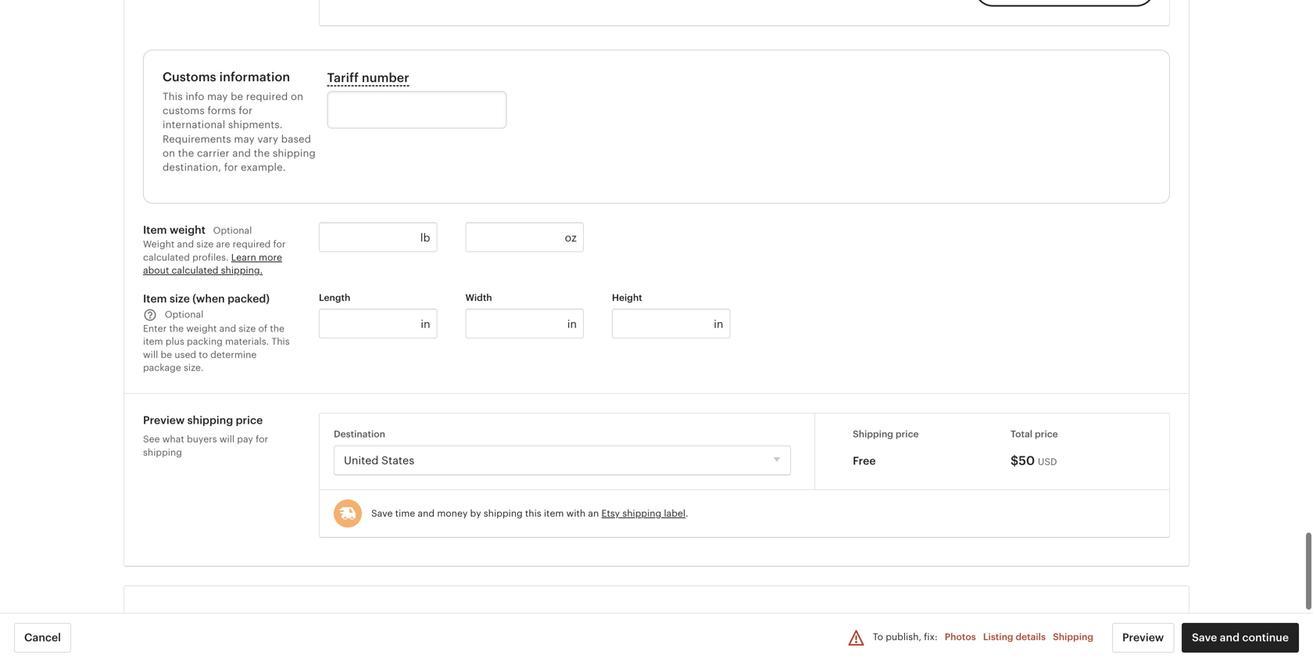 Task type: locate. For each thing, give the bounding box(es) containing it.
2 in from the left
[[567, 318, 577, 331]]

item inside enter the weight and size of the item plus packing materials. this will be used to determine package size.
[[143, 336, 163, 347]]

1 horizontal spatial on
[[291, 90, 304, 102]]

save left continue
[[1192, 631, 1217, 644]]

tariff
[[327, 71, 359, 85]]

item
[[143, 223, 167, 236], [143, 292, 167, 305]]

save for save time and money by shipping this item with an etsy shipping label .
[[371, 508, 393, 519]]

0 vertical spatial size
[[196, 239, 214, 249]]

for inside weight and size are required for calculated profiles.
[[273, 239, 286, 249]]

and
[[232, 147, 251, 159], [177, 239, 194, 249], [219, 323, 236, 334], [418, 508, 435, 519], [1220, 631, 1240, 644]]

shipping up the free
[[853, 429, 893, 439]]

for up more at the top left of the page
[[273, 239, 286, 249]]

2 horizontal spatial in
[[714, 318, 724, 331]]

save and continue button
[[1182, 623, 1299, 653]]

1 vertical spatial shipping
[[1053, 632, 1094, 642]]

required down the information
[[246, 90, 288, 102]]

calculated
[[143, 252, 190, 262], [172, 265, 218, 276]]

may up forms on the top left
[[207, 90, 228, 102]]

1 horizontal spatial will
[[220, 434, 235, 444]]

the
[[178, 147, 194, 159], [254, 147, 270, 159], [169, 323, 184, 334], [270, 323, 285, 334]]

0 vertical spatial preview
[[143, 414, 185, 426]]

1 in from the left
[[421, 318, 430, 331]]

calculated down the 'profiles.'
[[172, 265, 218, 276]]

weight inside enter the weight and size of the item plus packing materials. this will be used to determine package size.
[[186, 323, 217, 334]]

requirements
[[163, 133, 231, 145]]

1 horizontal spatial be
[[231, 90, 243, 102]]

on up based
[[291, 90, 304, 102]]

money
[[437, 508, 468, 519]]

for inside preview shipping price see what buyers will pay for shipping
[[256, 434, 268, 444]]

and inside customs information this info may be required on customs forms for international shipments. requirements may vary based on the carrier and the shipping destination, for example.
[[232, 147, 251, 159]]

0 horizontal spatial save
[[371, 508, 393, 519]]

0 vertical spatial item
[[143, 223, 167, 236]]

size up the 'profiles.'
[[196, 239, 214, 249]]

0 horizontal spatial may
[[207, 90, 228, 102]]

Width text field
[[466, 309, 584, 339]]

0 horizontal spatial item
[[143, 336, 163, 347]]

and up materials.
[[219, 323, 236, 334]]

see
[[143, 434, 160, 444]]

1 horizontal spatial save
[[1192, 631, 1217, 644]]

this
[[163, 90, 183, 102], [272, 336, 290, 347]]

and up example.
[[232, 147, 251, 159]]

an
[[588, 508, 599, 519]]

0 vertical spatial item
[[143, 336, 163, 347]]

0 vertical spatial calculated
[[143, 252, 190, 262]]

will
[[143, 349, 158, 360], [220, 434, 235, 444]]

Tariff number text field
[[327, 91, 507, 128]]

label
[[664, 508, 686, 519]]

1 vertical spatial be
[[161, 349, 172, 360]]

and right time
[[418, 508, 435, 519]]

preview inside the preview button
[[1123, 631, 1164, 644]]

required inside weight and size are required for calculated profiles.
[[233, 239, 271, 249]]

1 horizontal spatial may
[[234, 133, 255, 145]]

weight up weight
[[170, 223, 206, 236]]

0 vertical spatial save
[[371, 508, 393, 519]]

1 horizontal spatial shipping
[[1053, 632, 1094, 642]]

item for item weight optional
[[143, 223, 167, 236]]

0 horizontal spatial price
[[236, 414, 263, 426]]

0 vertical spatial optional
[[213, 225, 252, 236]]

1 vertical spatial item
[[143, 292, 167, 305]]

item
[[143, 336, 163, 347], [544, 508, 564, 519]]

0 horizontal spatial on
[[163, 147, 175, 159]]

None text field
[[319, 222, 437, 252]]

shipping
[[853, 429, 893, 439], [1053, 632, 1094, 642]]

be up forms on the top left
[[231, 90, 243, 102]]

Height text field
[[612, 309, 731, 339]]

size
[[196, 239, 214, 249], [170, 292, 190, 305], [239, 323, 256, 334]]

the right of
[[270, 323, 285, 334]]

width
[[466, 292, 492, 303]]

tariff number button
[[327, 69, 409, 91]]

calculated inside weight and size are required for calculated profiles.
[[143, 252, 190, 262]]

this right materials.
[[272, 336, 290, 347]]

1 vertical spatial weight
[[186, 323, 217, 334]]

item down enter
[[143, 336, 163, 347]]

required up learn
[[233, 239, 271, 249]]

preview button
[[1112, 623, 1174, 653]]

1 vertical spatial item
[[544, 508, 564, 519]]

fix:
[[924, 632, 938, 642]]

price
[[236, 414, 263, 426], [896, 429, 919, 439], [1035, 429, 1058, 439]]

on
[[291, 90, 304, 102], [163, 147, 175, 159]]

2 horizontal spatial price
[[1035, 429, 1058, 439]]

enter
[[143, 323, 167, 334]]

calculated down weight
[[143, 252, 190, 262]]

save inside save and continue button
[[1192, 631, 1217, 644]]

and left continue
[[1220, 631, 1240, 644]]

weight
[[170, 223, 206, 236], [186, 323, 217, 334]]

may
[[207, 90, 228, 102], [234, 133, 255, 145]]

etsy
[[602, 508, 620, 519]]

1 horizontal spatial in
[[567, 318, 577, 331]]

weight
[[143, 239, 175, 249]]

1 vertical spatial calculated
[[172, 265, 218, 276]]

shipping right details
[[1053, 632, 1094, 642]]

to
[[873, 632, 883, 642]]

weight up packing
[[186, 323, 217, 334]]

1 horizontal spatial this
[[272, 336, 290, 347]]

shipping right etsy
[[623, 508, 662, 519]]

1 horizontal spatial optional
[[213, 225, 252, 236]]

in for width
[[567, 318, 577, 331]]

the up "destination,"
[[178, 147, 194, 159]]

size left the (when
[[170, 292, 190, 305]]

1 horizontal spatial size
[[196, 239, 214, 249]]

preview for preview shipping price see what buyers will pay for shipping
[[143, 414, 185, 426]]

for up shipments.
[[239, 105, 253, 116]]

shipments.
[[228, 119, 283, 131]]

save left time
[[371, 508, 393, 519]]

price for total price
[[1035, 429, 1058, 439]]

tariff number
[[327, 71, 409, 85]]

0 horizontal spatial optional
[[165, 309, 204, 320]]

3 in from the left
[[714, 318, 724, 331]]

2 horizontal spatial size
[[239, 323, 256, 334]]

cancel
[[24, 631, 61, 644]]

are
[[216, 239, 230, 249]]

1 vertical spatial preview
[[1123, 631, 1164, 644]]

shipping down what
[[143, 447, 182, 458]]

0 vertical spatial on
[[291, 90, 304, 102]]

will up package
[[143, 349, 158, 360]]

0 horizontal spatial this
[[163, 90, 183, 102]]

preview
[[143, 414, 185, 426], [1123, 631, 1164, 644]]

1 item from the top
[[143, 223, 167, 236]]

calculated inside "learn more about calculated shipping."
[[172, 265, 218, 276]]

0 vertical spatial this
[[163, 90, 183, 102]]

2 vertical spatial size
[[239, 323, 256, 334]]

will left pay at left bottom
[[220, 434, 235, 444]]

optional up are
[[213, 225, 252, 236]]

shipping right 'by'
[[484, 508, 523, 519]]

shipping
[[273, 147, 316, 159], [187, 414, 233, 426], [143, 447, 182, 458], [484, 508, 523, 519], [623, 508, 662, 519]]

0 vertical spatial be
[[231, 90, 243, 102]]

2 item from the top
[[143, 292, 167, 305]]

this up customs
[[163, 90, 183, 102]]

item right the "this"
[[544, 508, 564, 519]]

0 horizontal spatial in
[[421, 318, 430, 331]]

oz
[[565, 231, 577, 244]]

save
[[371, 508, 393, 519], [1192, 631, 1217, 644]]

more
[[259, 252, 282, 262]]

0 horizontal spatial be
[[161, 349, 172, 360]]

destination,
[[163, 162, 221, 173]]

and inside weight and size are required for calculated profiles.
[[177, 239, 194, 249]]

1 horizontal spatial item
[[544, 508, 564, 519]]

item down about
[[143, 292, 167, 305]]

required
[[246, 90, 288, 102], [233, 239, 271, 249]]

0 horizontal spatial preview
[[143, 414, 185, 426]]

preview shipping price see what buyers will pay for shipping
[[143, 414, 268, 458]]

0 vertical spatial will
[[143, 349, 158, 360]]

for down carrier
[[224, 162, 238, 173]]

and inside button
[[1220, 631, 1240, 644]]

free
[[853, 455, 876, 467]]

shipping up buyers
[[187, 414, 233, 426]]

and down item weight optional
[[177, 239, 194, 249]]

for
[[239, 105, 253, 116], [224, 162, 238, 173], [273, 239, 286, 249], [256, 434, 268, 444]]

optional down item size (when packed)
[[165, 309, 204, 320]]

based
[[281, 133, 311, 145]]

1 vertical spatial save
[[1192, 631, 1217, 644]]

0 horizontal spatial size
[[170, 292, 190, 305]]

publish,
[[886, 632, 922, 642]]

0 horizontal spatial will
[[143, 349, 158, 360]]

size up materials.
[[239, 323, 256, 334]]

None text field
[[466, 222, 584, 252]]

$ 50 usd
[[1011, 454, 1057, 468]]

0 vertical spatial shipping
[[853, 429, 893, 439]]

(when
[[193, 292, 225, 305]]

preview inside preview shipping price see what buyers will pay for shipping
[[143, 414, 185, 426]]

shipping down based
[[273, 147, 316, 159]]

optional
[[213, 225, 252, 236], [165, 309, 204, 320]]

for right pay at left bottom
[[256, 434, 268, 444]]

50
[[1019, 454, 1035, 468]]

lb
[[420, 231, 430, 244]]

determine
[[210, 349, 257, 360]]

item up weight
[[143, 223, 167, 236]]

1 vertical spatial required
[[233, 239, 271, 249]]

be up package
[[161, 349, 172, 360]]

0 vertical spatial may
[[207, 90, 228, 102]]

1 vertical spatial will
[[220, 434, 235, 444]]

1 horizontal spatial preview
[[1123, 631, 1164, 644]]

1 horizontal spatial price
[[896, 429, 919, 439]]

size inside weight and size are required for calculated profiles.
[[196, 239, 214, 249]]

on up "destination,"
[[163, 147, 175, 159]]

1 vertical spatial this
[[272, 336, 290, 347]]

0 vertical spatial required
[[246, 90, 288, 102]]

be inside customs information this info may be required on customs forms for international shipments. requirements may vary based on the carrier and the shipping destination, for example.
[[231, 90, 243, 102]]

in
[[421, 318, 430, 331], [567, 318, 577, 331], [714, 318, 724, 331]]

may down shipments.
[[234, 133, 255, 145]]

buyers
[[187, 434, 217, 444]]

packed)
[[228, 292, 270, 305]]

about
[[143, 265, 169, 276]]

1 vertical spatial may
[[234, 133, 255, 145]]

item size (when packed)
[[143, 292, 270, 305]]

the up example.
[[254, 147, 270, 159]]



Task type: vqa. For each thing, say whether or not it's contained in the screenshot.
The "Vary"
yes



Task type: describe. For each thing, give the bounding box(es) containing it.
by
[[470, 508, 481, 519]]

with
[[566, 508, 586, 519]]

save time and money by shipping this item with an etsy shipping label .
[[371, 508, 688, 519]]

required inside customs information this info may be required on customs forms for international shipments. requirements may vary based on the carrier and the shipping destination, for example.
[[246, 90, 288, 102]]

shipping.
[[221, 265, 263, 276]]

profiles.
[[192, 252, 229, 262]]

forms
[[208, 105, 236, 116]]

save and continue
[[1192, 631, 1289, 644]]

.
[[686, 508, 688, 519]]

0 vertical spatial weight
[[170, 223, 206, 236]]

listing
[[983, 632, 1014, 642]]

details
[[1016, 632, 1046, 642]]

total
[[1011, 429, 1033, 439]]

item for plus
[[143, 336, 163, 347]]

will inside preview shipping price see what buyers will pay for shipping
[[220, 434, 235, 444]]

$
[[1011, 454, 1019, 468]]

learn
[[231, 252, 256, 262]]

customs information this info may be required on customs forms for international shipments. requirements may vary based on the carrier and the shipping destination, for example.
[[163, 70, 316, 173]]

1 vertical spatial size
[[170, 292, 190, 305]]

length
[[319, 292, 350, 303]]

number
[[362, 71, 409, 85]]

destination
[[334, 429, 385, 439]]

preview for preview
[[1123, 631, 1164, 644]]

example.
[[241, 162, 286, 173]]

usd
[[1038, 457, 1057, 467]]

time
[[395, 508, 415, 519]]

to publish, fix: photos listing details shipping
[[873, 632, 1094, 642]]

enter the weight and size of the item plus packing materials. this will be used to determine package size.
[[143, 323, 290, 373]]

this inside customs information this info may be required on customs forms for international shipments. requirements may vary based on the carrier and the shipping destination, for example.
[[163, 90, 183, 102]]

this
[[525, 508, 542, 519]]

in for height
[[714, 318, 724, 331]]

information
[[219, 70, 290, 84]]

in for length
[[421, 318, 430, 331]]

etsy shipping label link
[[602, 508, 686, 519]]

optional inside item weight optional
[[213, 225, 252, 236]]

to
[[199, 349, 208, 360]]

pay
[[237, 434, 253, 444]]

size.
[[184, 362, 204, 373]]

packing
[[187, 336, 223, 347]]

photos
[[945, 632, 976, 642]]

item for item size (when packed)
[[143, 292, 167, 305]]

0 horizontal spatial shipping
[[853, 429, 893, 439]]

1 vertical spatial on
[[163, 147, 175, 159]]

customs
[[163, 105, 205, 116]]

continue
[[1242, 631, 1289, 644]]

size inside enter the weight and size of the item plus packing materials. this will be used to determine package size.
[[239, 323, 256, 334]]

item for with
[[544, 508, 564, 519]]

materials.
[[225, 336, 269, 347]]

the up plus
[[169, 323, 184, 334]]

plus
[[166, 336, 184, 347]]

customs
[[163, 70, 216, 84]]

save for save and continue
[[1192, 631, 1217, 644]]

item weight optional
[[143, 223, 252, 236]]

package
[[143, 362, 181, 373]]

vary
[[257, 133, 278, 145]]

price for shipping price
[[896, 429, 919, 439]]

and inside enter the weight and size of the item plus packing materials. this will be used to determine package size.
[[219, 323, 236, 334]]

will inside enter the weight and size of the item plus packing materials. this will be used to determine package size.
[[143, 349, 158, 360]]

learn more about calculated shipping. link
[[143, 252, 282, 276]]

used
[[175, 349, 196, 360]]

shipping price
[[853, 429, 919, 439]]

cancel button
[[14, 623, 71, 653]]

shipping inside customs information this info may be required on customs forms for international shipments. requirements may vary based on the carrier and the shipping destination, for example.
[[273, 147, 316, 159]]

what
[[162, 434, 184, 444]]

1 vertical spatial optional
[[165, 309, 204, 320]]

international
[[163, 119, 225, 131]]

height
[[612, 292, 642, 303]]

of
[[258, 323, 267, 334]]

carrier
[[197, 147, 230, 159]]

price inside preview shipping price see what buyers will pay for shipping
[[236, 414, 263, 426]]

this inside enter the weight and size of the item plus packing materials. this will be used to determine package size.
[[272, 336, 290, 347]]

learn more about calculated shipping.
[[143, 252, 282, 276]]

Length text field
[[319, 309, 437, 339]]

be inside enter the weight and size of the item plus packing materials. this will be used to determine package size.
[[161, 349, 172, 360]]

info
[[186, 90, 204, 102]]

total price
[[1011, 429, 1058, 439]]

weight and size are required for calculated profiles.
[[143, 239, 286, 262]]



